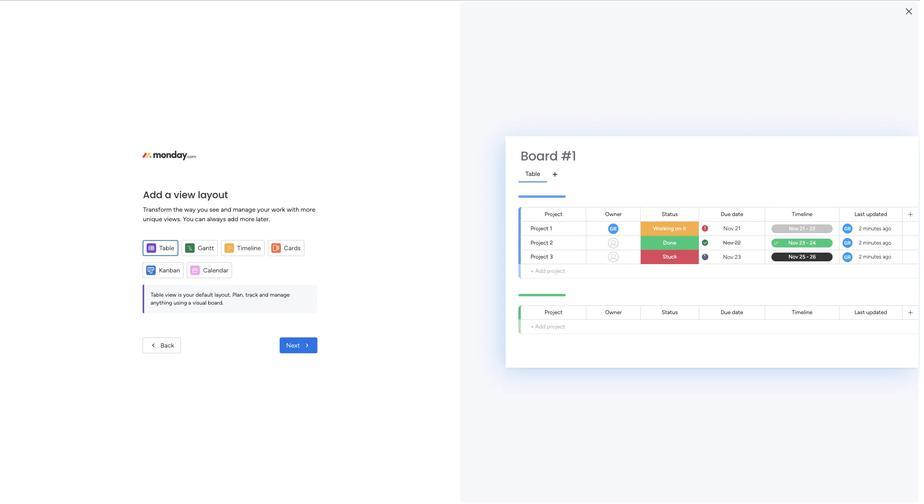 Task type: locate. For each thing, give the bounding box(es) containing it.
2 vertical spatial learn
[[801, 372, 814, 379]]

and down center
[[816, 372, 825, 379]]

learn for learn how monday.com works
[[801, 334, 814, 341]]

enable desktop notifications
[[789, 110, 867, 117]]

circle o image left invite
[[781, 121, 786, 127]]

workspace image
[[160, 256, 179, 275]]

project management link
[[153, 97, 264, 186]]

0 vertical spatial last updated
[[855, 211, 887, 218]]

0 horizontal spatial a
[[165, 188, 171, 201]]

next button
[[280, 337, 317, 353]]

see
[[209, 205, 219, 213]]

2 date from the top
[[732, 309, 743, 316]]

more
[[301, 205, 315, 213], [240, 215, 254, 222]]

1 horizontal spatial with
[[865, 249, 877, 257]]

1 horizontal spatial a
[[188, 299, 191, 306]]

0 vertical spatial due date
[[721, 211, 743, 218]]

learn inside getting started element
[[801, 334, 814, 341]]

0 vertical spatial with
[[287, 205, 299, 213]]

last updated
[[855, 211, 887, 218], [855, 309, 887, 316]]

help center learn and get support
[[801, 363, 855, 379]]

profile
[[817, 130, 834, 137]]

0 vertical spatial due
[[721, 211, 731, 218]]

circle o image inside invite team members (0/1) link
[[781, 121, 786, 127]]

1 vertical spatial table
[[151, 291, 164, 298]]

management
[[208, 267, 244, 274]]

with
[[287, 205, 299, 213], [865, 249, 877, 257]]

templates inside boost your workflow in minutes with ready-made templates
[[810, 259, 838, 266]]

1 vertical spatial with
[[865, 249, 877, 257]]

and right track
[[259, 291, 268, 298]]

1 vertical spatial + add project
[[531, 323, 565, 330]]

please confirm your email address: robinsongreg175@gmail.com
[[321, 4, 492, 12]]

view
[[174, 188, 195, 201], [165, 291, 177, 298]]

learn
[[769, 302, 785, 310], [801, 334, 814, 341], [801, 372, 814, 379]]

0 horizontal spatial with
[[287, 205, 299, 213]]

0 vertical spatial and
[[221, 205, 231, 213]]

0 vertical spatial +
[[531, 268, 534, 274]]

explore
[[803, 276, 824, 284]]

1 horizontal spatial get
[[826, 372, 835, 379]]

cards button
[[268, 240, 304, 256]]

2 project from the top
[[547, 323, 565, 330]]

project for project management
[[168, 161, 189, 169]]

robinsongreg175@gmail.com
[[415, 4, 492, 12]]

2 circle o image from the top
[[781, 121, 786, 127]]

management
[[191, 161, 229, 169]]

1 vertical spatial learn
[[801, 334, 814, 341]]

1 vertical spatial owner
[[605, 309, 622, 316]]

get right &
[[792, 302, 802, 310]]

manage inside transform the way you see and manage your work with more unique views. you can always add more later.
[[233, 205, 256, 213]]

owner
[[605, 211, 622, 218], [605, 309, 622, 316]]

your inside table view is your default layout. plan, track and manage anything using a visual board.
[[183, 291, 194, 298]]

1 horizontal spatial and
[[259, 291, 268, 298]]

work right component icon
[[194, 267, 207, 274]]

circle o image inside complete profile link
[[781, 131, 786, 137]]

+ add project
[[531, 268, 565, 274], [531, 323, 565, 330]]

learn left &
[[769, 302, 785, 310]]

circle o image inside enable desktop notifications link
[[781, 111, 786, 117]]

and up add
[[221, 205, 231, 213]]

0 vertical spatial manage
[[233, 205, 256, 213]]

explore templates button
[[774, 272, 884, 288]]

table down my
[[159, 244, 174, 251]]

anything
[[151, 299, 172, 306]]

feed
[[184, 205, 198, 214]]

calendar
[[203, 266, 228, 274]]

your
[[362, 4, 374, 12], [257, 205, 270, 213], [792, 249, 805, 257], [183, 291, 194, 298]]

manage right track
[[270, 291, 290, 298]]

2 vertical spatial add
[[535, 323, 546, 330]]

and inside help center learn and get support
[[816, 372, 825, 379]]

1 vertical spatial updated
[[866, 309, 887, 316]]

2 last updated from the top
[[855, 309, 887, 316]]

learn & get inspired
[[769, 302, 826, 310]]

project
[[168, 161, 189, 169], [545, 211, 563, 218], [531, 225, 548, 232], [531, 239, 548, 246], [531, 253, 548, 260], [545, 309, 563, 316]]

circle o image left enable
[[781, 111, 786, 117]]

0 vertical spatial status
[[662, 211, 678, 218]]

2 horizontal spatial and
[[816, 372, 825, 379]]

+
[[531, 268, 534, 274], [531, 323, 534, 330]]

invite
[[789, 120, 804, 127]]

enable desktop notifications link
[[781, 109, 888, 118]]

get
[[792, 302, 802, 310], [826, 372, 835, 379]]

1 vertical spatial more
[[240, 215, 254, 222]]

1 circle o image from the top
[[781, 111, 786, 117]]

layout
[[198, 188, 228, 201]]

address:
[[391, 4, 413, 12]]

1 vertical spatial due
[[721, 309, 731, 316]]

a
[[165, 188, 171, 201], [188, 299, 191, 306]]

your right is
[[183, 291, 194, 298]]

1 vertical spatial and
[[259, 291, 268, 298]]

0 horizontal spatial work
[[194, 267, 207, 274]]

0 vertical spatial timeline
[[792, 211, 813, 218]]

your up later.
[[257, 205, 270, 213]]

learn how monday.com works
[[801, 334, 876, 341]]

0 vertical spatial learn
[[769, 302, 785, 310]]

with right minutes
[[865, 249, 877, 257]]

a up update
[[165, 188, 171, 201]]

way
[[184, 205, 196, 213]]

circle o image
[[781, 111, 786, 117], [781, 121, 786, 127], [781, 131, 786, 137]]

circle o image for enable
[[781, 111, 786, 117]]

1 vertical spatial view
[[165, 291, 177, 298]]

manage up add
[[233, 205, 256, 213]]

view inside table view is your default layout. plan, track and manage anything using a visual board.
[[165, 291, 177, 298]]

timeline
[[792, 211, 813, 218], [237, 244, 261, 251], [792, 309, 813, 316]]

1 vertical spatial project
[[547, 323, 565, 330]]

your inside transform the way you see and manage your work with more unique views. you can always add more later.
[[257, 205, 270, 213]]

learn down help
[[801, 372, 814, 379]]

status
[[662, 211, 678, 218], [662, 309, 678, 316]]

(inbox)
[[200, 205, 224, 214]]

complete profile
[[789, 130, 834, 137]]

1 last updated from the top
[[855, 211, 887, 218]]

a inside table view is your default layout. plan, track and manage anything using a visual board.
[[188, 299, 191, 306]]

board.
[[208, 299, 223, 306]]

0 vertical spatial owner
[[605, 211, 622, 218]]

0 vertical spatial updated
[[866, 211, 887, 218]]

a right using
[[188, 299, 191, 306]]

next
[[286, 341, 300, 349]]

table inside table view is your default layout. plan, track and manage anything using a visual board.
[[151, 291, 164, 298]]

work up cards button
[[271, 205, 285, 213]]

templates right the explore
[[826, 276, 854, 284]]

1 vertical spatial manage
[[270, 291, 290, 298]]

0 vertical spatial templates
[[810, 259, 838, 266]]

using
[[174, 299, 187, 306]]

your up the made
[[792, 249, 805, 257]]

1 vertical spatial add
[[535, 268, 546, 274]]

project for project 1
[[531, 225, 548, 232]]

add
[[143, 188, 162, 201], [535, 268, 546, 274], [535, 323, 546, 330]]

0 vertical spatial table
[[159, 244, 174, 251]]

1 vertical spatial last updated
[[855, 309, 887, 316]]

1 horizontal spatial work
[[271, 205, 285, 213]]

templates down workflow
[[810, 259, 838, 266]]

0 vertical spatial + add project
[[531, 268, 565, 274]]

2 vertical spatial circle o image
[[781, 131, 786, 137]]

due
[[721, 211, 731, 218], [721, 309, 731, 316]]

date
[[732, 211, 743, 218], [732, 309, 743, 316]]

learn left 'how'
[[801, 334, 814, 341]]

2 vertical spatial and
[[816, 372, 825, 379]]

project management
[[168, 161, 229, 169]]

1 vertical spatial a
[[188, 299, 191, 306]]

view up way
[[174, 188, 195, 201]]

project
[[547, 268, 565, 274], [547, 323, 565, 330]]

1 vertical spatial due date
[[721, 309, 743, 316]]

table view is your default layout. plan, track and manage anything using a visual board.
[[151, 291, 290, 306]]

&
[[787, 302, 791, 310]]

1 vertical spatial status
[[662, 309, 678, 316]]

your left the email
[[362, 4, 374, 12]]

templates image image
[[776, 187, 881, 242]]

#1
[[561, 147, 576, 165]]

project for project 3
[[531, 253, 548, 260]]

1 vertical spatial +
[[531, 323, 534, 330]]

0 horizontal spatial and
[[221, 205, 231, 213]]

update feed (inbox)
[[158, 205, 224, 214]]

1 vertical spatial get
[[826, 372, 835, 379]]

1 horizontal spatial more
[[301, 205, 315, 213]]

2 + from the top
[[531, 323, 534, 330]]

1 vertical spatial last
[[855, 309, 865, 316]]

in
[[834, 249, 839, 257]]

table up anything
[[151, 291, 164, 298]]

logo image
[[143, 151, 196, 160]]

with inside boost your workflow in minutes with ready-made templates
[[865, 249, 877, 257]]

main
[[184, 256, 200, 265]]

boost
[[774, 249, 791, 257]]

0 vertical spatial work
[[271, 205, 285, 213]]

update
[[158, 205, 182, 214]]

1 horizontal spatial manage
[[270, 291, 290, 298]]

confirm
[[340, 4, 360, 12]]

get inside help center learn and get support
[[826, 372, 835, 379]]

help center element
[[769, 355, 888, 387]]

1 vertical spatial timeline
[[237, 244, 261, 251]]

table for table
[[159, 244, 174, 251]]

1 vertical spatial circle o image
[[781, 121, 786, 127]]

0 vertical spatial a
[[165, 188, 171, 201]]

1 vertical spatial date
[[732, 309, 743, 316]]

get down center
[[826, 372, 835, 379]]

unique
[[143, 215, 162, 222]]

my workspaces
[[158, 232, 209, 241]]

view left is
[[165, 291, 177, 298]]

please
[[321, 4, 338, 12]]

with up cards
[[287, 205, 299, 213]]

timeline inside button
[[237, 244, 261, 251]]

invite team members (0/1)
[[789, 120, 860, 127]]

close my workspaces image
[[147, 232, 156, 241]]

you
[[197, 205, 208, 213]]

work management
[[194, 267, 244, 274]]

layout.
[[215, 291, 231, 298]]

2
[[550, 239, 553, 246]]

circle o image left complete
[[781, 131, 786, 137]]

0 horizontal spatial manage
[[233, 205, 256, 213]]

table inside button
[[159, 244, 174, 251]]

0 vertical spatial date
[[732, 211, 743, 218]]

updated
[[866, 211, 887, 218], [866, 309, 887, 316]]

my
[[158, 232, 168, 241]]

learn for learn & get inspired
[[769, 302, 785, 310]]

workspaces navigation
[[6, 94, 77, 106]]

0 vertical spatial project
[[547, 268, 565, 274]]

0 vertical spatial get
[[792, 302, 802, 310]]

0 vertical spatial circle o image
[[781, 111, 786, 117]]

0 horizontal spatial more
[[240, 215, 254, 222]]

and inside transform the way you see and manage your work with more unique views. you can always add more later.
[[221, 205, 231, 213]]

0 vertical spatial last
[[855, 211, 865, 218]]

project 1
[[531, 225, 552, 232]]

your inside boost your workflow in minutes with ready-made templates
[[792, 249, 805, 257]]

due date
[[721, 211, 743, 218], [721, 309, 743, 316]]

manage
[[233, 205, 256, 213], [270, 291, 290, 298]]

1 vertical spatial templates
[[826, 276, 854, 284]]

3 circle o image from the top
[[781, 131, 786, 137]]

work
[[271, 205, 285, 213], [194, 267, 207, 274]]

how
[[816, 334, 826, 341]]



Task type: vqa. For each thing, say whether or not it's contained in the screenshot.
top 'packages'
no



Task type: describe. For each thing, give the bounding box(es) containing it.
notifications
[[832, 110, 867, 117]]

0 horizontal spatial get
[[792, 302, 802, 310]]

team
[[805, 120, 820, 127]]

desktop
[[808, 110, 831, 117]]

with inside transform the way you see and manage your work with more unique views. you can always add more later.
[[287, 205, 299, 213]]

work inside transform the way you see and manage your work with more unique views. you can always add more later.
[[271, 205, 285, 213]]

circle o image for invite
[[781, 121, 786, 127]]

2 + add project from the top
[[531, 323, 565, 330]]

project 2
[[531, 239, 553, 246]]

can
[[195, 215, 205, 222]]

members
[[821, 120, 846, 127]]

1 due from the top
[[721, 211, 731, 218]]

2 status from the top
[[662, 309, 678, 316]]

center
[[814, 363, 830, 370]]

complete profile link
[[781, 129, 888, 138]]

boost your workflow in minutes with ready-made templates
[[774, 249, 877, 266]]

visual
[[193, 299, 206, 306]]

timeline button
[[221, 240, 265, 256]]

0 vertical spatial more
[[301, 205, 315, 213]]

calendar button
[[187, 262, 232, 278]]

enable
[[789, 110, 807, 117]]

1 status from the top
[[662, 211, 678, 218]]

workspaces
[[170, 232, 209, 241]]

2 due from the top
[[721, 309, 731, 316]]

1 date from the top
[[732, 211, 743, 218]]

plan,
[[232, 291, 244, 298]]

add a view layout
[[143, 188, 228, 201]]

gantt button
[[181, 240, 218, 256]]

component image
[[184, 267, 191, 275]]

explore templates
[[803, 276, 854, 284]]

(0/1)
[[847, 120, 860, 127]]

learn inside help center learn and get support
[[801, 372, 814, 379]]

always
[[207, 215, 226, 222]]

back
[[161, 341, 174, 349]]

inspired
[[803, 302, 826, 310]]

and inside table view is your default layout. plan, track and manage anything using a visual board.
[[259, 291, 268, 298]]

track
[[245, 291, 258, 298]]

1 owner from the top
[[605, 211, 622, 218]]

manage inside table view is your default layout. plan, track and manage anything using a visual board.
[[270, 291, 290, 298]]

open update feed (inbox) image
[[147, 205, 156, 215]]

main workspace
[[184, 256, 236, 265]]

support
[[836, 372, 855, 379]]

help
[[801, 363, 812, 370]]

default
[[196, 291, 213, 298]]

cards
[[284, 244, 301, 251]]

transform
[[143, 205, 172, 213]]

2 updated from the top
[[866, 309, 887, 316]]

0 vertical spatial view
[[174, 188, 195, 201]]

getting started element
[[769, 317, 888, 349]]

kanban
[[159, 266, 180, 274]]

project 3
[[531, 253, 553, 260]]

1 vertical spatial work
[[194, 267, 207, 274]]

2 vertical spatial timeline
[[792, 309, 813, 316]]

board #1
[[521, 147, 576, 165]]

2 owner from the top
[[605, 309, 622, 316]]

1
[[550, 225, 552, 232]]

3
[[550, 253, 553, 260]]

add
[[228, 215, 238, 222]]

you
[[183, 215, 194, 222]]

monday.com
[[828, 334, 860, 341]]

1 project from the top
[[547, 268, 565, 274]]

invite team members (0/1) link
[[781, 119, 888, 128]]

0
[[230, 206, 233, 213]]

2 due date from the top
[[721, 309, 743, 316]]

gantt
[[198, 244, 214, 251]]

board
[[521, 147, 558, 165]]

works
[[861, 334, 876, 341]]

table for table view is your default layout. plan, track and manage anything using a visual board.
[[151, 291, 164, 298]]

templates inside button
[[826, 276, 854, 284]]

0 vertical spatial add
[[143, 188, 162, 201]]

table button
[[143, 240, 178, 256]]

email
[[375, 4, 389, 12]]

workspace
[[201, 256, 236, 265]]

transform the way you see and manage your work with more unique views. you can always add more later.
[[143, 205, 315, 222]]

1 due date from the top
[[721, 211, 743, 218]]

back button
[[143, 337, 181, 353]]

workflow
[[806, 249, 832, 257]]

kanban button
[[143, 262, 184, 278]]

later.
[[256, 215, 270, 222]]

1 updated from the top
[[866, 211, 887, 218]]

2 last from the top
[[855, 309, 865, 316]]

the
[[173, 205, 183, 213]]

circle o image for complete
[[781, 131, 786, 137]]

ready-
[[774, 259, 792, 266]]

1 + from the top
[[531, 268, 534, 274]]

minutes
[[841, 249, 863, 257]]

project for project 2
[[531, 239, 548, 246]]

made
[[792, 259, 808, 266]]

1 last from the top
[[855, 211, 865, 218]]

views.
[[164, 215, 181, 222]]

is
[[178, 291, 182, 298]]

1 + add project from the top
[[531, 268, 565, 274]]



